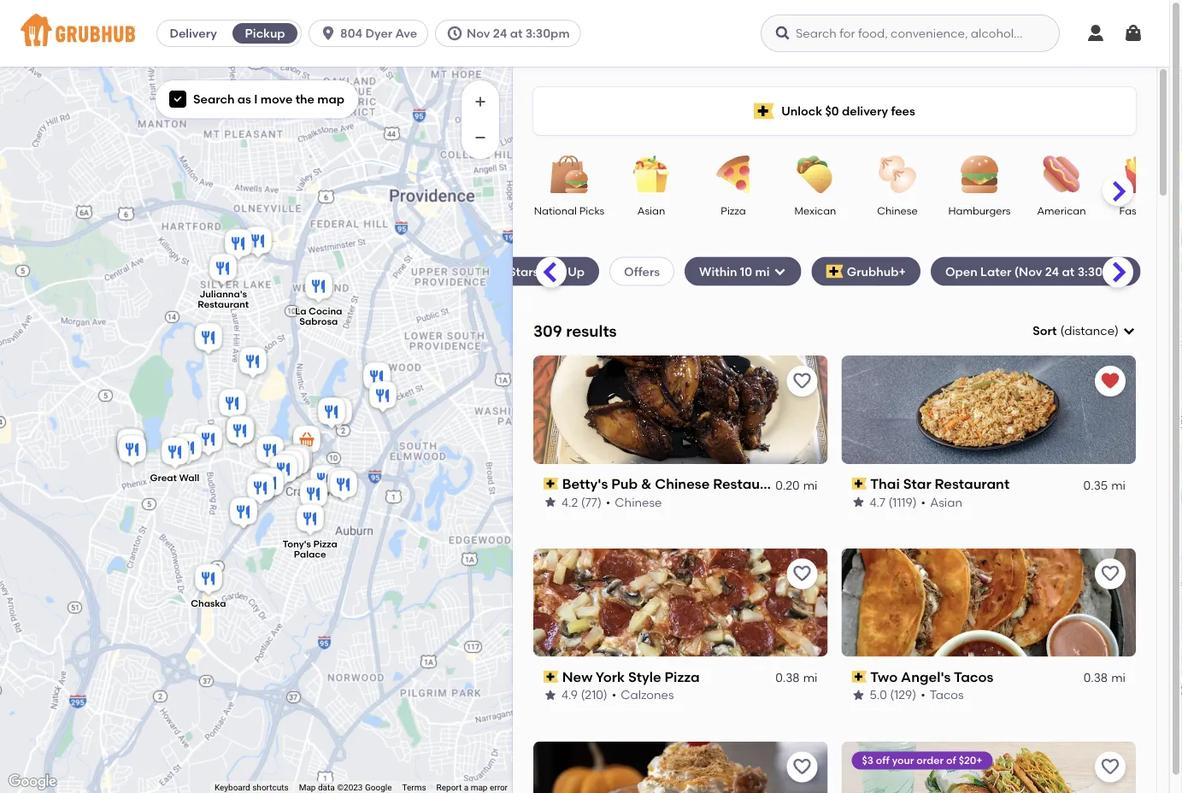 Task type: vqa. For each thing, say whether or not it's contained in the screenshot.


Task type: describe. For each thing, give the bounding box(es) containing it.
google
[[365, 783, 392, 793]]

map
[[299, 783, 316, 793]]

new york style pizza logo image
[[534, 549, 828, 657]]

betty's pub & chinese restaurant image
[[216, 387, 250, 424]]

subscription pass image for betty's pub & chinese restaurant
[[544, 478, 559, 490]]

udder delights ice cream & frozen desserts image
[[171, 431, 205, 469]]

walt's roast beef - cranston image
[[273, 448, 307, 486]]

5-herb pizza image
[[192, 321, 226, 358]]

star icon image for new york style pizza
[[544, 689, 558, 703]]

mi for thai star restaurant
[[1112, 478, 1126, 492]]

your
[[893, 755, 915, 767]]

4.9
[[562, 688, 578, 703]]

mexican image
[[786, 156, 846, 193]]

within
[[700, 264, 738, 279]]

pickup button
[[229, 20, 301, 47]]

search
[[193, 92, 235, 106]]

julianna's restaurant image
[[206, 251, 240, 289]]

nov 24 at 3:30pm button
[[435, 20, 588, 47]]

thai star restaurant
[[871, 476, 1010, 492]]

fast
[[1120, 204, 1141, 217]]

• calzones
[[612, 688, 674, 703]]

ginza asian bistro image
[[327, 468, 361, 505]]

$20+
[[959, 755, 983, 767]]

lunch box restaurant image
[[324, 465, 358, 503]]

american image
[[1032, 156, 1092, 193]]

terms
[[402, 783, 426, 793]]

save this restaurant image for udder delights ice cream & frozen desserts logo on the bottom of the page
[[792, 757, 813, 778]]

0.38 mi for new york style pizza
[[776, 671, 818, 685]]

and
[[542, 264, 565, 279]]

two
[[871, 669, 898, 686]]

at inside button
[[510, 26, 523, 41]]

0 horizontal spatial map
[[318, 92, 345, 106]]

save this restaurant image for "betty's pub & chinese restaurant logo"
[[792, 371, 813, 392]]

0.38 for two angel's tacos
[[1084, 671, 1109, 685]]

delivery
[[842, 104, 889, 118]]

4
[[499, 264, 506, 279]]

open
[[946, 264, 978, 279]]

thai star restaurant logo image
[[842, 356, 1137, 464]]

save this restaurant button for new york style pizza
[[787, 559, 818, 590]]

0 vertical spatial tacos
[[954, 669, 994, 686]]

map region
[[0, 0, 659, 794]]

google image
[[4, 771, 61, 794]]

york
[[596, 669, 625, 686]]

chaska image
[[192, 562, 226, 600]]

10
[[741, 264, 753, 279]]

chaska
[[191, 598, 226, 610]]

of
[[947, 755, 957, 767]]

keyboard shortcuts
[[215, 783, 289, 793]]

keyboard
[[215, 783, 250, 793]]

5.0
[[870, 688, 888, 703]]

4.2 (77)
[[562, 495, 602, 510]]

two angel's tacos image
[[223, 414, 257, 452]]

american
[[1038, 204, 1087, 217]]

piezoni's image
[[279, 445, 313, 482]]

save this restaurant image for 'two angel's tacos logo'
[[1101, 564, 1121, 585]]

0.20 mi
[[776, 478, 818, 492]]

1 horizontal spatial asian
[[931, 495, 963, 510]]

• tacos
[[921, 688, 964, 703]]

data
[[318, 783, 335, 793]]

star icon image for betty's pub & chinese restaurant
[[544, 496, 558, 509]]

results
[[566, 322, 617, 340]]

thai
[[871, 476, 900, 492]]

within 10 mi
[[700, 264, 770, 279]]

main navigation navigation
[[0, 0, 1170, 67]]

cocina
[[309, 306, 342, 317]]

mexican
[[795, 204, 837, 217]]

ming river image
[[360, 360, 394, 398]]

star icon image for two angel's tacos
[[852, 689, 866, 703]]

pizza inside tony's pizza palace
[[314, 539, 338, 550]]

new
[[562, 669, 593, 686]]

palace
[[294, 549, 326, 561]]

keyboard shortcuts button
[[215, 782, 289, 794]]

saved restaurant image
[[1101, 371, 1121, 392]]

error
[[490, 783, 508, 793]]

ave
[[396, 26, 417, 41]]

tony's pizza palace image
[[293, 502, 328, 540]]

nov 24 at 3:30pm
[[467, 26, 570, 41]]

1 vertical spatial at
[[1063, 264, 1075, 279]]

move
[[261, 92, 293, 106]]

later
[[981, 264, 1012, 279]]

up
[[568, 264, 585, 279]]

svg image left search
[[173, 94, 183, 104]]

4 stars and up
[[499, 264, 585, 279]]

chinese image
[[868, 156, 928, 193]]

national picks image
[[540, 156, 600, 193]]

unlock $0 delivery fees
[[782, 104, 916, 118]]

none field containing sort
[[1033, 322, 1137, 340]]

804
[[340, 26, 363, 41]]

nov
[[467, 26, 490, 41]]

la cocina sabrosa image
[[302, 269, 336, 307]]

great
[[150, 472, 177, 484]]

fees
[[892, 104, 916, 118]]

report a map error link
[[437, 783, 508, 793]]

svg image up unlock
[[775, 25, 792, 42]]

offers
[[624, 264, 660, 279]]

taco bell image
[[236, 345, 270, 382]]

4.7
[[870, 495, 886, 510]]

calzones
[[621, 688, 674, 703]]

2 vertical spatial pizza
[[665, 669, 700, 686]]

california taco shop image
[[267, 452, 301, 490]]

(77)
[[581, 495, 602, 510]]

• for angel's
[[921, 688, 926, 703]]

0 vertical spatial asian
[[638, 204, 666, 217]]

3:30pm)
[[1078, 264, 1127, 279]]

wall
[[179, 472, 200, 484]]

the
[[296, 92, 315, 106]]

report a map error
[[437, 783, 508, 793]]

• chinese
[[606, 495, 662, 510]]

0.35
[[1084, 478, 1109, 492]]

sort
[[1033, 324, 1057, 338]]

distance
[[1065, 324, 1115, 338]]

save this restaurant button for betty's pub & chinese restaurant
[[787, 366, 818, 397]]

subscription pass image for thai star restaurant
[[852, 478, 867, 490]]



Task type: locate. For each thing, give the bounding box(es) containing it.
309 results
[[534, 322, 617, 340]]

pickup
[[245, 26, 285, 41]]

2 subscription pass image from the left
[[852, 478, 867, 490]]

pizza right style
[[665, 669, 700, 686]]

0 vertical spatial at
[[510, 26, 523, 41]]

804 dyer ave
[[340, 26, 417, 41]]

angel's
[[902, 669, 951, 686]]

olneyville new york system image
[[227, 495, 261, 533]]

0 vertical spatial map
[[318, 92, 345, 106]]

Search for food, convenience, alcohol... search field
[[761, 15, 1061, 52]]

subscription pass image left two
[[852, 671, 867, 683]]

0 horizontal spatial grubhub plus flag logo image
[[754, 103, 775, 119]]

svg image left nov
[[447, 25, 464, 42]]

save this restaurant button for two angel's tacos
[[1096, 559, 1126, 590]]

2 0.38 mi from the left
[[1084, 671, 1126, 685]]

great wall image
[[158, 435, 192, 473]]

• down angel's
[[921, 688, 926, 703]]

1 vertical spatial tacos
[[930, 688, 964, 703]]

kfc image
[[253, 466, 287, 504]]

0.38 mi for two angel's tacos
[[1084, 671, 1126, 685]]

1 horizontal spatial subscription pass image
[[852, 478, 867, 490]]

new york style pizza
[[562, 669, 700, 686]]

at left 3:30pm
[[510, 26, 523, 41]]

grubhub plus flag logo image left unlock
[[754, 103, 775, 119]]

open later (nov 24 at 3:30pm)
[[946, 264, 1127, 279]]

• right the (77)
[[606, 495, 611, 510]]

food
[[1143, 204, 1169, 217]]

1 0.38 mi from the left
[[776, 671, 818, 685]]

5.0 (129)
[[870, 688, 917, 703]]

save this restaurant image
[[792, 564, 813, 585]]

subscription pass image
[[544, 478, 559, 490], [852, 478, 867, 490]]

grubhub+
[[847, 264, 907, 279]]

stars
[[509, 264, 539, 279]]

unlock
[[782, 104, 823, 118]]

svg image right )
[[1123, 324, 1137, 338]]

0.38
[[776, 671, 800, 685], [1084, 671, 1109, 685]]

0.38 for new york style pizza
[[776, 671, 800, 685]]

24 right the (nov
[[1046, 264, 1060, 279]]

udder delights ice cream & frozen desserts logo image
[[534, 742, 828, 794]]

0 vertical spatial 24
[[493, 26, 507, 41]]

1 horizontal spatial subscription pass image
[[852, 671, 867, 683]]

7 eleven image
[[290, 423, 324, 461]]

0 vertical spatial grubhub plus flag logo image
[[754, 103, 775, 119]]

svg image inside nov 24 at 3:30pm button
[[447, 25, 464, 42]]

grubhub plus flag logo image for grubhub+
[[827, 265, 844, 278]]

star
[[904, 476, 932, 492]]

national picks
[[534, 204, 605, 217]]

1 horizontal spatial 0.38
[[1084, 671, 1109, 685]]

0 horizontal spatial asian
[[638, 204, 666, 217]]

1 subscription pass image from the left
[[544, 671, 559, 683]]

• asian
[[922, 495, 963, 510]]

svg image left svg icon
[[1086, 23, 1107, 44]]

the thirsty beaver image
[[114, 427, 148, 464]]

grubhub plus flag logo image
[[754, 103, 775, 119], [827, 265, 844, 278]]

alanis bistro image
[[297, 477, 331, 515]]

order
[[917, 755, 944, 767]]

mi for two angel's tacos
[[1112, 671, 1126, 685]]

subscription pass image left new
[[544, 671, 559, 683]]

$3 off your order of $20+
[[863, 755, 983, 767]]

thai star restaurant image
[[192, 422, 226, 460]]

dyer
[[366, 26, 393, 41]]

restaurant inside julianna's restaurant la cocina sabrosa
[[198, 299, 249, 310]]

0 horizontal spatial 24
[[493, 26, 507, 41]]

subscription pass image left betty's
[[544, 478, 559, 490]]

0 horizontal spatial pizza
[[314, 539, 338, 550]]

1 horizontal spatial at
[[1063, 264, 1075, 279]]

1 horizontal spatial restaurant
[[713, 476, 788, 492]]

plus icon image
[[472, 93, 489, 110]]

map right the a
[[471, 783, 488, 793]]

star icon image
[[544, 496, 558, 509], [852, 496, 866, 509], [544, 689, 558, 703], [852, 689, 866, 703]]

at left 3:30pm)
[[1063, 264, 1075, 279]]

asian
[[638, 204, 666, 217], [931, 495, 963, 510]]

star icon image for thai star restaurant
[[852, 496, 866, 509]]

1 0.38 from the left
[[776, 671, 800, 685]]

minus icon image
[[472, 129, 489, 146]]

off
[[877, 755, 890, 767]]

julianna's restaurant la cocina sabrosa
[[198, 289, 342, 328]]

3:30pm
[[526, 26, 570, 41]]

baja's fresh grill image
[[281, 442, 316, 480]]

0 horizontal spatial 0.38
[[776, 671, 800, 685]]

4.7 (1119)
[[870, 495, 917, 510]]

chinese down &
[[615, 495, 662, 510]]

grubhub plus flag logo image left grubhub+
[[827, 265, 844, 278]]

saved restaurant button
[[1096, 366, 1126, 397]]

save this restaurant button
[[787, 366, 818, 397], [787, 559, 818, 590], [1096, 559, 1126, 590], [787, 752, 818, 783], [1096, 752, 1126, 783]]

0 horizontal spatial restaurant
[[198, 299, 249, 310]]

nazs halal food image
[[280, 443, 314, 481]]

1 horizontal spatial 0.38 mi
[[1084, 671, 1126, 685]]

• down york
[[612, 688, 617, 703]]

$0
[[826, 104, 840, 118]]

1 vertical spatial chinese
[[655, 476, 710, 492]]

shortcuts
[[252, 783, 289, 793]]

subscription pass image for two angel's tacos
[[852, 671, 867, 683]]

search as i move the map
[[193, 92, 345, 106]]

at
[[510, 26, 523, 41], [1063, 264, 1075, 279]]

star icon image left 4.9
[[544, 689, 558, 703]]

2 horizontal spatial restaurant
[[935, 476, 1010, 492]]

new york style pizza image
[[224, 413, 258, 451]]

d'angelo image
[[244, 471, 278, 509]]

4.2
[[562, 495, 578, 510]]

a
[[464, 783, 469, 793]]

betty's
[[562, 476, 608, 492]]

map right the
[[318, 92, 345, 106]]

1 vertical spatial map
[[471, 783, 488, 793]]

taqueria caliente image
[[315, 395, 349, 433]]

svg image inside 804 dyer ave button
[[320, 25, 337, 42]]

(129)
[[891, 688, 917, 703]]

delivery
[[170, 26, 217, 41]]

star icon image left 4.7
[[852, 496, 866, 509]]

la
[[295, 306, 307, 317]]

pizza right tony's
[[314, 539, 338, 550]]

0 horizontal spatial subscription pass image
[[544, 671, 559, 683]]

• for york
[[612, 688, 617, 703]]

1 subscription pass image from the left
[[544, 478, 559, 490]]

309
[[534, 322, 563, 340]]

mi for betty's pub & chinese restaurant
[[804, 478, 818, 492]]

svg image
[[1124, 23, 1144, 44]]

chinese down chinese image
[[878, 204, 918, 217]]

tacos up • tacos at right
[[954, 669, 994, 686]]

sakos pizza image
[[251, 465, 285, 503]]

tacos
[[954, 669, 994, 686], [930, 688, 964, 703]]

subscription pass image
[[544, 671, 559, 683], [852, 671, 867, 683]]

1 vertical spatial 24
[[1046, 264, 1060, 279]]

1 vertical spatial asian
[[931, 495, 963, 510]]

asian image
[[622, 156, 682, 193]]

julianna's
[[200, 289, 247, 300]]

tony's
[[283, 539, 311, 550]]

terms link
[[402, 783, 426, 793]]

2 vertical spatial chinese
[[615, 495, 662, 510]]

chinafun image
[[253, 434, 287, 471]]

mi
[[756, 264, 770, 279], [804, 478, 818, 492], [1112, 478, 1126, 492], [804, 671, 818, 685], [1112, 671, 1126, 685]]

honey dew donuts image
[[114, 426, 148, 464]]

1 horizontal spatial map
[[471, 783, 488, 793]]

pizza
[[721, 204, 746, 217], [314, 539, 338, 550], [665, 669, 700, 686]]

el rincon dominicano image
[[366, 379, 400, 417]]

• down star
[[922, 495, 926, 510]]

2 subscription pass image from the left
[[852, 671, 867, 683]]

asian down thai star restaurant
[[931, 495, 963, 510]]

0.35 mi
[[1084, 478, 1126, 492]]

fast food
[[1120, 204, 1169, 217]]

pizza image
[[704, 156, 764, 193]]

jersey mikes (14007) image
[[115, 433, 150, 470]]

two angel's tacos logo image
[[842, 549, 1137, 657]]

la mexicana mini mart & tortilleria image
[[222, 227, 256, 264]]

svg image right 10
[[774, 265, 787, 278]]

two angel's tacos
[[871, 669, 994, 686]]

report
[[437, 783, 462, 793]]

24
[[493, 26, 507, 41], [1046, 264, 1060, 279]]

0 horizontal spatial subscription pass image
[[544, 478, 559, 490]]

star icon image left the 4.2
[[544, 496, 558, 509]]

betty's pub & chinese restaurant
[[562, 476, 788, 492]]

4.9 (210)
[[562, 688, 608, 703]]

&
[[641, 476, 652, 492]]

tacos down two angel's tacos
[[930, 688, 964, 703]]

804 dyer ave button
[[309, 20, 435, 47]]

1 horizontal spatial grubhub plus flag logo image
[[827, 265, 844, 278]]

1 horizontal spatial 24
[[1046, 264, 1060, 279]]

star icon image left 5.0
[[852, 689, 866, 703]]

0.20
[[776, 478, 800, 492]]

mi for new york style pizza
[[804, 671, 818, 685]]

subscription pass image left "thai"
[[852, 478, 867, 490]]

24 right nov
[[493, 26, 507, 41]]

save this restaurant image
[[792, 371, 813, 392], [1101, 564, 1121, 585], [792, 757, 813, 778], [1101, 757, 1121, 778]]

tony's pizza palace
[[283, 539, 338, 561]]

2 horizontal spatial pizza
[[721, 204, 746, 217]]

1 horizontal spatial pizza
[[665, 669, 700, 686]]

sonia's deli image
[[307, 463, 341, 500]]

i
[[254, 92, 258, 106]]

betty's pub & chinese restaurant logo image
[[534, 356, 828, 464]]

picks
[[580, 204, 605, 217]]

(210)
[[581, 688, 608, 703]]

©2023
[[337, 783, 363, 793]]

(nov
[[1015, 264, 1043, 279]]

map data ©2023 google
[[299, 783, 392, 793]]

0 horizontal spatial at
[[510, 26, 523, 41]]

•
[[606, 495, 611, 510], [922, 495, 926, 510], [612, 688, 617, 703], [921, 688, 926, 703]]

2 0.38 from the left
[[1084, 671, 1109, 685]]

• for star
[[922, 495, 926, 510]]

subscription pass image for new york style pizza
[[544, 671, 559, 683]]

sort ( distance )
[[1033, 324, 1120, 338]]

grubhub plus flag logo image for unlock $0 delivery fees
[[754, 103, 775, 119]]

)
[[1115, 324, 1120, 338]]

0 vertical spatial pizza
[[721, 204, 746, 217]]

4 seasons restaurant image
[[322, 395, 356, 433]]

chinese right &
[[655, 476, 710, 492]]

sabrosa
[[300, 316, 338, 328]]

hamburgers image
[[950, 156, 1010, 193]]

• for pub
[[606, 495, 611, 510]]

svg image left 804
[[320, 25, 337, 42]]

pizza down 'pizza' image
[[721, 204, 746, 217]]

None field
[[1033, 322, 1137, 340]]

1 vertical spatial grubhub plus flag logo image
[[827, 265, 844, 278]]

taco bell logo image
[[842, 742, 1137, 794]]

svg image
[[1086, 23, 1107, 44], [320, 25, 337, 42], [447, 25, 464, 42], [775, 25, 792, 42], [173, 94, 183, 104], [774, 265, 787, 278], [1123, 324, 1137, 338]]

0 vertical spatial chinese
[[878, 204, 918, 217]]

24 inside button
[[493, 26, 507, 41]]

1 vertical spatial pizza
[[314, 539, 338, 550]]

great wall
[[150, 472, 200, 484]]

asian down asian image
[[638, 204, 666, 217]]

national
[[534, 204, 577, 217]]

el chapin restaurant image
[[241, 224, 275, 262]]

0 horizontal spatial 0.38 mi
[[776, 671, 818, 685]]

0.38 mi
[[776, 671, 818, 685], [1084, 671, 1126, 685]]



